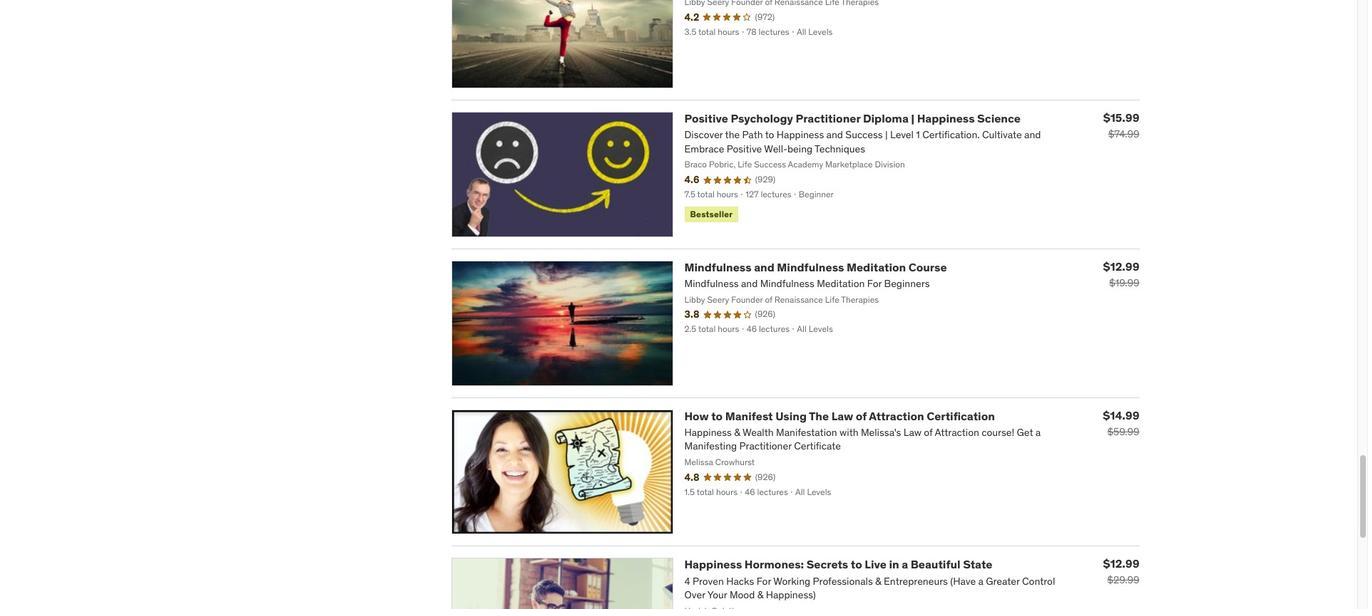 Task type: locate. For each thing, give the bounding box(es) containing it.
mindfulness left and
[[685, 260, 752, 275]]

0 horizontal spatial happiness
[[685, 558, 742, 572]]

to right how
[[711, 409, 723, 424]]

0 horizontal spatial to
[[711, 409, 723, 424]]

$12.99 up '$29.99'
[[1103, 557, 1140, 572]]

$12.99
[[1103, 260, 1140, 274], [1103, 557, 1140, 572]]

1 $12.99 from the top
[[1103, 260, 1140, 274]]

secrets
[[807, 558, 848, 572]]

1 horizontal spatial happiness
[[917, 111, 975, 126]]

to left the live
[[851, 558, 862, 572]]

happiness
[[917, 111, 975, 126], [685, 558, 742, 572]]

$14.99
[[1103, 409, 1140, 423]]

1 vertical spatial happiness
[[685, 558, 742, 572]]

mindfulness right and
[[777, 260, 844, 275]]

$12.99 for mindfulness and mindfulness meditation course
[[1103, 260, 1140, 274]]

mindfulness
[[685, 260, 752, 275], [777, 260, 844, 275]]

happiness right | at the right
[[917, 111, 975, 126]]

positive
[[685, 111, 728, 126]]

1 horizontal spatial to
[[851, 558, 862, 572]]

1 vertical spatial to
[[851, 558, 862, 572]]

happiness hormones: secrets to live in a beautiful state
[[685, 558, 993, 572]]

how
[[685, 409, 709, 424]]

positive psychology practitioner diploma | happiness science
[[685, 111, 1021, 126]]

how to manifest using the law of attraction certification link
[[685, 409, 995, 424]]

1 horizontal spatial mindfulness
[[777, 260, 844, 275]]

0 vertical spatial $12.99
[[1103, 260, 1140, 274]]

|
[[911, 111, 915, 126]]

2 $12.99 from the top
[[1103, 557, 1140, 572]]

$19.99
[[1109, 277, 1140, 290]]

happiness left hormones:
[[685, 558, 742, 572]]

0 horizontal spatial mindfulness
[[685, 260, 752, 275]]

$12.99 up $19.99
[[1103, 260, 1140, 274]]

2 mindfulness from the left
[[777, 260, 844, 275]]

science
[[977, 111, 1021, 126]]

hormones:
[[745, 558, 804, 572]]

certification
[[927, 409, 995, 424]]

$14.99 $59.99
[[1103, 409, 1140, 438]]

1 mindfulness from the left
[[685, 260, 752, 275]]

state
[[963, 558, 993, 572]]

happiness hormones: secrets to live in a beautiful state link
[[685, 558, 993, 572]]

$15.99
[[1103, 111, 1140, 125]]

and
[[754, 260, 775, 275]]

1 vertical spatial $12.99
[[1103, 557, 1140, 572]]

to
[[711, 409, 723, 424], [851, 558, 862, 572]]



Task type: vqa. For each thing, say whether or not it's contained in the screenshot.
• for Advanced Python Objects and Data Structures
no



Task type: describe. For each thing, give the bounding box(es) containing it.
practitioner
[[796, 111, 861, 126]]

$12.99 for happiness hormones: secrets to live in a beautiful state
[[1103, 557, 1140, 572]]

a
[[902, 558, 908, 572]]

$74.99
[[1108, 128, 1140, 141]]

beautiful
[[911, 558, 961, 572]]

mindfulness and mindfulness meditation course link
[[685, 260, 947, 275]]

$12.99 $19.99
[[1103, 260, 1140, 290]]

positive psychology practitioner diploma | happiness science link
[[685, 111, 1021, 126]]

live
[[865, 558, 887, 572]]

attraction
[[869, 409, 924, 424]]

0 vertical spatial happiness
[[917, 111, 975, 126]]

diploma
[[863, 111, 909, 126]]

using
[[776, 409, 807, 424]]

$12.99 $29.99
[[1103, 557, 1140, 587]]

manifest
[[725, 409, 773, 424]]

of
[[856, 409, 867, 424]]

the
[[809, 409, 829, 424]]

how to manifest using the law of attraction certification
[[685, 409, 995, 424]]

$15.99 $74.99
[[1103, 111, 1140, 141]]

in
[[889, 558, 899, 572]]

law
[[832, 409, 853, 424]]

0 vertical spatial to
[[711, 409, 723, 424]]

meditation
[[847, 260, 906, 275]]

mindfulness and mindfulness meditation course
[[685, 260, 947, 275]]

$59.99
[[1107, 426, 1140, 438]]

$29.99
[[1107, 575, 1140, 587]]

course
[[909, 260, 947, 275]]

psychology
[[731, 111, 793, 126]]



